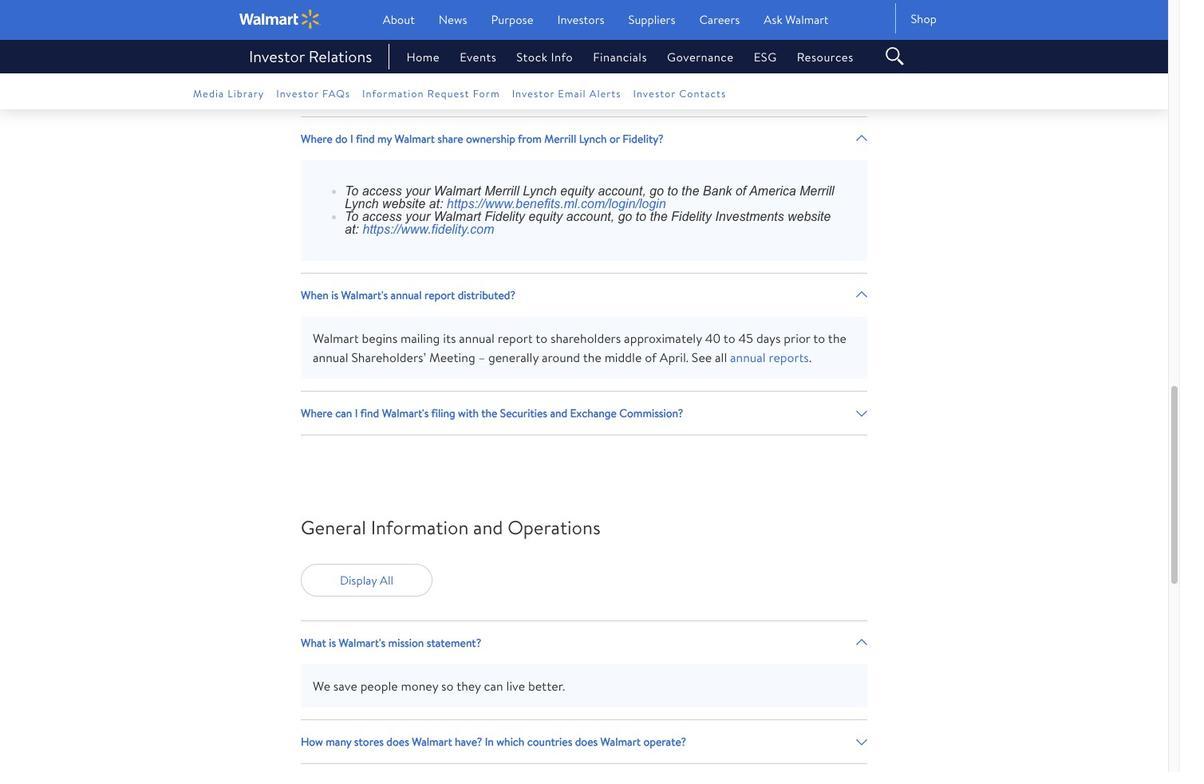 Task type: vqa. For each thing, say whether or not it's contained in the screenshot.
'they'
yes



Task type: describe. For each thing, give the bounding box(es) containing it.
website inside the to access your walmart merrill lynch equity account, go to the bank of america merrill lynch website at:
[[382, 197, 425, 211]]

suppliers
[[628, 11, 676, 28]]

email
[[558, 86, 586, 101]]

and inside dropdown button
[[550, 406, 568, 421]]

governance
[[667, 48, 734, 65]]

america
[[749, 184, 796, 198]]

where can i find walmart's filing with the securities and exchange commission?
[[301, 406, 683, 421]]

to inside ity equity account, go to the fidelity investments website at:
[[636, 210, 646, 224]]

esg
[[754, 48, 777, 65]]

investor contacts
[[633, 86, 726, 101]]

middle
[[605, 349, 642, 366]]

ask
[[764, 11, 783, 28]]

prior
[[784, 330, 811, 347]]

media library link
[[193, 85, 276, 101]]

in
[[485, 734, 494, 750]]

equity inside the to access your walmart merrill lynch equity account, go to the bank of america merrill lynch website at:
[[560, 184, 594, 198]]

steps
[[488, 55, 517, 73]]

2 horizontal spatial merrill
[[800, 184, 834, 198]]

https://www.benefits.ml.com/login/login link
[[447, 197, 666, 211]]

walmart left operate?
[[601, 734, 641, 750]]

annual inside dropdown button
[[391, 287, 422, 303]]

walmart inside walmart begins mailing its annual report to shareholders approximately 40 to 45 days prior to the annual shareholders' meeting – generally around the middle of april. see all
[[313, 330, 359, 347]]

walmart up "export
[[785, 11, 829, 28]]

the inside dropdown button
[[481, 406, 497, 421]]

.pdf
[[565, 55, 587, 73]]

careers link
[[699, 11, 740, 28]]

esg link
[[734, 48, 777, 65]]

investor faqs
[[276, 86, 350, 101]]

the up balance
[[313, 36, 331, 54]]

people
[[360, 678, 398, 695]]

investor relations
[[249, 45, 372, 67]]

faqs
[[322, 86, 350, 101]]

–
[[478, 349, 485, 366]]

you've
[[436, 74, 472, 92]]

or inside . select "login" within the box that pertains to you and follow the instructions to log in as an existing or new user. once successfully logged in, select "export balance letter", then follow the steps to get a .pdf on computershare letterhead showing your balance as of the date you've requested.
[[526, 36, 538, 54]]

account, inside ity equity account, go to the fidelity investments website at:
[[566, 210, 614, 224]]

balance
[[313, 55, 356, 73]]

chevron down image for where can i find walmart's filing with the securities and exchange commission?
[[856, 408, 867, 419]]

the left box
[[636, 17, 655, 34]]

chevron up image
[[856, 133, 867, 145]]

to access your walmart fidel
[[345, 210, 512, 224]]

then
[[402, 55, 427, 73]]

where for where can i find walmart's filing with the securities and exchange commission?
[[301, 406, 333, 421]]

live
[[506, 678, 525, 695]]

which
[[497, 734, 525, 750]]

walmart's for mailing
[[341, 287, 388, 303]]

ask walmart
[[764, 11, 829, 28]]

general
[[301, 514, 366, 541]]

ask walmart link
[[764, 11, 829, 28]]

is for walmart
[[331, 287, 338, 303]]

display all
[[340, 572, 393, 589]]

generally
[[488, 349, 539, 366]]

have?
[[455, 734, 482, 750]]

operations
[[508, 514, 601, 541]]

to for to access your walmart merrill lynch equity account, go to the bank of america merrill lynch website at:
[[345, 184, 358, 198]]

get
[[535, 55, 553, 73]]

0 horizontal spatial and
[[473, 514, 503, 541]]

access for to access your walmart merrill lynch equity account, go to the bank of america merrill lynch website at:
[[362, 184, 402, 198]]

display
[[340, 572, 377, 589]]

fidelity
[[671, 210, 712, 224]]

bank
[[703, 184, 732, 198]]

new
[[541, 36, 563, 54]]

chevron down image for how many stores does walmart have? in which countries does walmart operate?
[[856, 737, 867, 748]]

https://www.benefits.ml.com/login/login
[[447, 197, 666, 211]]

https://www.fidelity.com link
[[362, 223, 494, 236]]

computershare
[[607, 55, 693, 73]]

fidel
[[485, 210, 512, 224]]

when is walmart's annual report distributed?
[[301, 287, 516, 303]]

showing
[[757, 55, 802, 73]]

about link
[[383, 11, 415, 28]]

1 vertical spatial can
[[484, 678, 503, 695]]

news
[[439, 11, 467, 28]]

once
[[595, 36, 625, 54]]

annual left shareholders'
[[313, 349, 348, 366]]

where for where do i find my walmart share ownership from merrill lynch or fidelity?
[[301, 131, 333, 147]]

user.
[[567, 36, 592, 54]]

the inside ity equity account, go to the fidelity investments website at:
[[650, 210, 668, 224]]

financials link
[[573, 48, 647, 65]]

report inside dropdown button
[[424, 287, 455, 303]]

menu containing home
[[387, 48, 870, 65]]

investor for investor relations
[[249, 45, 305, 67]]

on
[[590, 55, 604, 73]]

to for to access your walmart fidel
[[345, 210, 358, 224]]

when
[[301, 287, 329, 303]]

www.computershare.com/walmart link
[[327, 17, 515, 34]]

money
[[401, 678, 438, 695]]

the down the an
[[467, 55, 485, 73]]

display all button
[[301, 564, 433, 597]]

ity
[[512, 210, 525, 224]]

equity inside ity equity account, go to the fidelity investments website at:
[[529, 210, 563, 224]]

balance
[[313, 74, 355, 92]]

is for we
[[329, 636, 336, 651]]

find for my
[[356, 131, 375, 147]]

1 horizontal spatial as
[[450, 36, 461, 54]]

merrill inside dropdown button
[[544, 131, 576, 147]]

april.
[[660, 349, 689, 366]]

or inside dropdown button
[[610, 131, 620, 147]]

. select "login" within the box that pertains to you and follow the instructions to log in as an existing or new user. once successfully logged in, select "export balance letter", then follow the steps to get a .pdf on computershare letterhead showing your balance as of the date you've requested.
[[313, 17, 848, 92]]

annual down 45
[[730, 349, 766, 366]]

your inside . select "login" within the box that pertains to you and follow the instructions to log in as an existing or new user. once successfully logged in, select "export balance letter", then follow the steps to get a .pdf on computershare letterhead showing your balance as of the date you've requested.
[[805, 55, 830, 73]]

chevron up image for walmart begins mailing its annual report to shareholders approximately 40 to 45 days prior to the annual shareholders' meeting – generally around the middle of april. see all
[[856, 290, 867, 301]]

my
[[377, 131, 392, 147]]

log
[[417, 36, 434, 54]]

0 horizontal spatial as
[[358, 74, 369, 92]]

and inside . select "login" within the box that pertains to you and follow the instructions to log in as an existing or new user. once successfully logged in, select "export balance letter", then follow the steps to get a .pdf on computershare letterhead showing your balance as of the date you've requested.
[[791, 17, 811, 34]]

ownership
[[466, 131, 515, 147]]

days
[[756, 330, 781, 347]]

1 vertical spatial information
[[371, 514, 469, 541]]

to up around
[[536, 330, 548, 347]]

contacts
[[679, 86, 726, 101]]

investor for investor faqs
[[276, 86, 319, 101]]

that
[[681, 17, 703, 34]]

library
[[228, 86, 264, 101]]

request
[[427, 86, 470, 101]]

account, inside the to access your walmart merrill lynch equity account, go to the bank of america merrill lynch website at:
[[598, 184, 646, 198]]

in
[[437, 36, 447, 54]]

successfully
[[628, 36, 694, 54]]

reports
[[769, 349, 809, 366]]

where can i find walmart's filing with the securities and exchange commission? button
[[301, 392, 867, 435]]

stock info link
[[497, 48, 573, 65]]

ity equity account, go to the fidelity investments website at:
[[345, 210, 831, 236]]

better.
[[528, 678, 565, 695]]

"export
[[790, 36, 831, 54]]

lynch inside dropdown button
[[579, 131, 607, 147]]

0 horizontal spatial merrill
[[485, 184, 519, 198]]

to left get
[[520, 55, 532, 73]]

begins
[[362, 330, 398, 347]]

at: inside ity equity account, go to the fidelity investments website at:
[[345, 223, 359, 236]]

to left you
[[753, 17, 765, 34]]

where do i find my walmart share ownership from merrill lynch or fidelity? button
[[301, 117, 867, 161]]

walrmat logo with white text image
[[239, 10, 321, 29]]

logged
[[697, 36, 735, 54]]

40
[[705, 330, 721, 347]]

home
[[406, 48, 440, 65]]

select
[[521, 17, 555, 34]]

0 horizontal spatial lynch
[[345, 197, 379, 211]]

investor for investor contacts
[[633, 86, 676, 101]]

shareholders'
[[351, 349, 426, 366]]

walmart left fidel
[[434, 210, 481, 224]]



Task type: locate. For each thing, give the bounding box(es) containing it.
governance link
[[647, 48, 734, 65]]

go inside the to access your walmart merrill lynch equity account, go to the bank of america merrill lynch website at:
[[650, 184, 664, 198]]

to down do
[[345, 184, 358, 198]]

0 vertical spatial report
[[424, 287, 455, 303]]

. down prior
[[809, 349, 812, 366]]

1 vertical spatial equity
[[529, 210, 563, 224]]

we save people money so they can live better.
[[313, 678, 565, 695]]

2 horizontal spatial and
[[791, 17, 811, 34]]

investor down get
[[512, 86, 555, 101]]

share
[[437, 131, 463, 147]]

1 vertical spatial chevron up image
[[856, 638, 867, 649]]

45
[[739, 330, 753, 347]]

to
[[753, 17, 765, 34], [402, 36, 414, 54], [520, 55, 532, 73], [667, 184, 678, 198], [636, 210, 646, 224], [536, 330, 548, 347], [724, 330, 736, 347], [813, 330, 825, 347]]

2 vertical spatial of
[[645, 349, 657, 366]]

news link
[[439, 11, 467, 28]]

investor for investor email alerts
[[512, 86, 555, 101]]

1 chevron up image from the top
[[856, 290, 867, 301]]

find for walmart's
[[360, 406, 379, 421]]

0 horizontal spatial can
[[335, 406, 352, 421]]

1 vertical spatial where
[[301, 406, 333, 421]]

does right countries at the left
[[575, 734, 598, 750]]

exchange
[[570, 406, 617, 421]]

or left the fidelity?
[[610, 131, 620, 147]]

1 vertical spatial account,
[[566, 210, 614, 224]]

walmart left have?
[[412, 734, 452, 750]]

of
[[372, 74, 384, 92], [736, 184, 746, 198], [645, 349, 657, 366]]

from
[[518, 131, 542, 147]]

mission
[[388, 636, 424, 651]]

i for can
[[355, 406, 358, 421]]

your up 'when is walmart's annual report distributed?'
[[405, 210, 430, 224]]

to
[[345, 184, 358, 198], [345, 210, 358, 224]]

investors
[[557, 11, 605, 28]]

1 vertical spatial walmart's
[[382, 406, 429, 421]]

of right bank
[[736, 184, 746, 198]]

1 horizontal spatial and
[[550, 406, 568, 421]]

can down shareholders'
[[335, 406, 352, 421]]

equity up ity equity account, go to the fidelity investments website at: at the top
[[560, 184, 594, 198]]

chevron down image
[[856, 408, 867, 419], [856, 737, 867, 748]]

1 vertical spatial report
[[498, 330, 533, 347]]

investor faqs link
[[276, 85, 362, 101]]

stores
[[354, 734, 384, 750]]

all
[[715, 349, 727, 366]]

of down approximately
[[645, 349, 657, 366]]

all
[[380, 572, 393, 589]]

i
[[350, 131, 353, 147], [355, 406, 358, 421]]

1 horizontal spatial of
[[645, 349, 657, 366]]

1 chevron down image from the top
[[856, 408, 867, 419]]

access for to access your walmart fidel
[[362, 210, 402, 224]]

find down shareholders'
[[360, 406, 379, 421]]

to right prior
[[813, 330, 825, 347]]

investor email alerts
[[512, 86, 621, 101]]

to inside the to access your walmart merrill lynch equity account, go to the bank of america merrill lynch website at:
[[345, 184, 358, 198]]

with
[[458, 406, 479, 421]]

1 vertical spatial .
[[809, 349, 812, 366]]

1 access from the top
[[362, 184, 402, 198]]

at: left https://www.fidelity.com link
[[345, 223, 359, 236]]

to access your walmart merrill lynch equity account, go to the bank of america merrill lynch website at:
[[345, 184, 834, 211]]

careers
[[699, 11, 740, 28]]

and left exchange
[[550, 406, 568, 421]]

walmart's left filing
[[382, 406, 429, 421]]

and left operations
[[473, 514, 503, 541]]

how many stores does walmart have? in which countries does walmart operate? button
[[301, 721, 867, 764]]

in,
[[738, 36, 751, 54]]

equity right ity
[[529, 210, 563, 224]]

0 horizontal spatial go
[[618, 210, 632, 224]]

2 horizontal spatial lynch
[[579, 131, 607, 147]]

1 vertical spatial as
[[358, 74, 369, 92]]

shop link
[[897, 10, 937, 27]]

an
[[464, 36, 477, 54]]

does right stores
[[386, 734, 409, 750]]

0 vertical spatial your
[[805, 55, 830, 73]]

2 where from the top
[[301, 406, 333, 421]]

as down letter",
[[358, 74, 369, 92]]

to up fidelity
[[667, 184, 678, 198]]

your for to access your walmart merrill lynch equity account, go to the bank of america merrill lynch website at:
[[405, 184, 430, 198]]

1 horizontal spatial follow
[[814, 17, 848, 34]]

0 horizontal spatial at:
[[345, 223, 359, 236]]

0 vertical spatial can
[[335, 406, 352, 421]]

pertains
[[706, 17, 750, 34]]

the right prior
[[828, 330, 847, 347]]

go left fidelity
[[618, 210, 632, 224]]

2 to from the top
[[345, 210, 358, 224]]

annual up –
[[459, 330, 495, 347]]

walmart's
[[341, 287, 388, 303], [382, 406, 429, 421], [339, 636, 386, 651]]

info
[[551, 48, 573, 65]]

menu
[[387, 48, 870, 65]]

2 vertical spatial and
[[473, 514, 503, 541]]

commission?
[[619, 406, 683, 421]]

2 vertical spatial your
[[405, 210, 430, 224]]

they
[[457, 678, 481, 695]]

investments
[[715, 210, 784, 224]]

form
[[473, 86, 500, 101]]

annual up mailing
[[391, 287, 422, 303]]

of down letter",
[[372, 74, 384, 92]]

chevron up image inside what is walmart's mission statement? dropdown button
[[856, 638, 867, 649]]

general information and operations
[[301, 514, 601, 541]]

go down the fidelity?
[[650, 184, 664, 198]]

0 vertical spatial or
[[526, 36, 538, 54]]

is right when
[[331, 287, 338, 303]]

chevron down image inside "how many stores does walmart have? in which countries does walmart operate?" dropdown button
[[856, 737, 867, 748]]

1 where from the top
[[301, 131, 333, 147]]

is right what
[[329, 636, 336, 651]]

approximately
[[624, 330, 702, 347]]

and up "export
[[791, 17, 811, 34]]

1 vertical spatial go
[[618, 210, 632, 224]]

fidelity?
[[623, 131, 664, 147]]

events link
[[440, 48, 497, 65]]

click to open search image
[[882, 48, 906, 60]]

around
[[542, 349, 580, 366]]

walmart's left mission
[[339, 636, 386, 651]]

2 vertical spatial walmart's
[[339, 636, 386, 651]]

0 vertical spatial as
[[450, 36, 461, 54]]

0 vertical spatial follow
[[814, 17, 848, 34]]

walmart right my
[[395, 131, 435, 147]]

1 to from the top
[[345, 184, 358, 198]]

0 vertical spatial find
[[356, 131, 375, 147]]

0 vertical spatial chevron up image
[[856, 290, 867, 301]]

chevron down image inside where can i find walmart's filing with the securities and exchange commission? dropdown button
[[856, 408, 867, 419]]

walmart's for people
[[339, 636, 386, 651]]

1 vertical spatial to
[[345, 210, 358, 224]]

0 vertical spatial i
[[350, 131, 353, 147]]

1 vertical spatial i
[[355, 406, 358, 421]]

requested.
[[475, 74, 533, 92]]

within
[[600, 17, 633, 34]]

shop
[[911, 10, 937, 27]]

investor left faqs
[[276, 86, 319, 101]]

the
[[636, 17, 655, 34], [313, 36, 331, 54], [467, 55, 485, 73], [387, 74, 405, 92], [682, 184, 699, 198], [650, 210, 668, 224], [828, 330, 847, 347], [583, 349, 602, 366], [481, 406, 497, 421]]

.
[[515, 17, 518, 34], [809, 349, 812, 366]]

www.computershare.com/walmart
[[327, 17, 515, 34]]

investor
[[249, 45, 305, 67], [276, 86, 319, 101], [512, 86, 555, 101], [633, 86, 676, 101]]

many
[[326, 734, 352, 750]]

0 horizontal spatial i
[[350, 131, 353, 147]]

suppliers link
[[628, 11, 676, 28]]

0 vertical spatial walmart's
[[341, 287, 388, 303]]

account, up ity equity account, go to the fidelity investments website at: at the top
[[598, 184, 646, 198]]

0 vertical spatial at:
[[429, 197, 443, 211]]

to left fidelity
[[636, 210, 646, 224]]

annual reports link
[[730, 349, 809, 366]]

the left date
[[387, 74, 405, 92]]

0 horizontal spatial .
[[515, 17, 518, 34]]

2 does from the left
[[575, 734, 598, 750]]

. left the select
[[515, 17, 518, 34]]

1 vertical spatial follow
[[430, 55, 464, 73]]

lynch up ity
[[523, 184, 557, 198]]

your up to access your walmart fidel at the top of the page
[[405, 184, 430, 198]]

can inside dropdown button
[[335, 406, 352, 421]]

report up its
[[424, 287, 455, 303]]

2 chevron down image from the top
[[856, 737, 867, 748]]

to left log
[[402, 36, 414, 54]]

0 vertical spatial equity
[[560, 184, 594, 198]]

1 horizontal spatial go
[[650, 184, 664, 198]]

operate?
[[644, 734, 686, 750]]

1 horizontal spatial website
[[788, 210, 831, 224]]

go inside ity equity account, go to the fidelity investments website at:
[[618, 210, 632, 224]]

of inside walmart begins mailing its annual report to shareholders approximately 40 to 45 days prior to the annual shareholders' meeting – generally around the middle of april. see all
[[645, 349, 657, 366]]

1 vertical spatial and
[[550, 406, 568, 421]]

website inside ity equity account, go to the fidelity investments website at:
[[788, 210, 831, 224]]

to inside the to access your walmart merrill lynch equity account, go to the bank of america merrill lynch website at:
[[667, 184, 678, 198]]

0 vertical spatial where
[[301, 131, 333, 147]]

lynch down do
[[345, 197, 379, 211]]

access
[[362, 184, 402, 198], [362, 210, 402, 224]]

0 vertical spatial and
[[791, 17, 811, 34]]

account, right ity
[[566, 210, 614, 224]]

to left 45
[[724, 330, 736, 347]]

0 vertical spatial of
[[372, 74, 384, 92]]

as right in
[[450, 36, 461, 54]]

1 horizontal spatial at:
[[429, 197, 443, 211]]

filing
[[431, 406, 455, 421]]

your down "export
[[805, 55, 830, 73]]

information
[[362, 86, 424, 101], [371, 514, 469, 541]]

report up generally
[[498, 330, 533, 347]]

0 horizontal spatial follow
[[430, 55, 464, 73]]

find
[[356, 131, 375, 147], [360, 406, 379, 421]]

website up https://www.fidelity.com
[[382, 197, 425, 211]]

1 horizontal spatial i
[[355, 406, 358, 421]]

follow down in
[[430, 55, 464, 73]]

i right do
[[350, 131, 353, 147]]

investor down the computershare
[[633, 86, 676, 101]]

1 vertical spatial or
[[610, 131, 620, 147]]

1 horizontal spatial report
[[498, 330, 533, 347]]

chevron up image for we save people money so they can live better.
[[856, 638, 867, 649]]

access inside the to access your walmart merrill lynch equity account, go to the bank of america merrill lynch website at:
[[362, 184, 402, 198]]

how many stores does walmart have? in which countries does walmart operate?
[[301, 734, 686, 750]]

0 horizontal spatial of
[[372, 74, 384, 92]]

1 vertical spatial chevron down image
[[856, 737, 867, 748]]

0 vertical spatial access
[[362, 184, 402, 198]]

https://www.fidelity.com
[[362, 223, 494, 236]]

. inside . select "login" within the box that pertains to you and follow the instructions to log in as an existing or new user. once successfully logged in, select "export balance letter", then follow the steps to get a .pdf on computershare letterhead showing your balance as of the date you've requested.
[[515, 17, 518, 34]]

existing
[[480, 36, 523, 54]]

1 horizontal spatial or
[[610, 131, 620, 147]]

the left fidelity
[[650, 210, 668, 224]]

1 vertical spatial access
[[362, 210, 402, 224]]

2 chevron up image from the top
[[856, 638, 867, 649]]

information up all
[[371, 514, 469, 541]]

walmart's up begins
[[341, 287, 388, 303]]

at: inside the to access your walmart merrill lynch equity account, go to the bank of america merrill lynch website at:
[[429, 197, 443, 211]]

2 access from the top
[[362, 210, 402, 224]]

can
[[335, 406, 352, 421], [484, 678, 503, 695]]

annual
[[391, 287, 422, 303], [459, 330, 495, 347], [313, 349, 348, 366], [730, 349, 766, 366]]

0 horizontal spatial or
[[526, 36, 538, 54]]

0 vertical spatial information
[[362, 86, 424, 101]]

0 vertical spatial chevron down image
[[856, 408, 867, 419]]

information down letter",
[[362, 86, 424, 101]]

home link
[[387, 48, 440, 65]]

1 vertical spatial of
[[736, 184, 746, 198]]

chevron up image inside the when is walmart's annual report distributed? dropdown button
[[856, 290, 867, 301]]

1 horizontal spatial merrill
[[544, 131, 576, 147]]

date
[[408, 74, 433, 92]]

0 horizontal spatial report
[[424, 287, 455, 303]]

website
[[382, 197, 425, 211], [788, 210, 831, 224]]

information request form
[[362, 86, 500, 101]]

0 vertical spatial is
[[331, 287, 338, 303]]

meeting
[[429, 349, 475, 366]]

your inside the to access your walmart merrill lynch equity account, go to the bank of america merrill lynch website at:
[[405, 184, 430, 198]]

0 horizontal spatial does
[[386, 734, 409, 750]]

account,
[[598, 184, 646, 198], [566, 210, 614, 224]]

your for to access your walmart fidel
[[405, 210, 430, 224]]

walmart left begins
[[313, 330, 359, 347]]

we
[[313, 678, 330, 695]]

merrill right america
[[800, 184, 834, 198]]

i down shareholders'
[[355, 406, 358, 421]]

stock
[[517, 48, 548, 65]]

0 vertical spatial to
[[345, 184, 358, 198]]

merrill up fidel
[[485, 184, 519, 198]]

to left https://www.fidelity.com link
[[345, 210, 358, 224]]

website down america
[[788, 210, 831, 224]]

of inside . select "login" within the box that pertains to you and follow the instructions to log in as an existing or new user. once successfully logged in, select "export balance letter", then follow the steps to get a .pdf on computershare letterhead showing your balance as of the date you've requested.
[[372, 74, 384, 92]]

investor down walrmat logo with white text
[[249, 45, 305, 67]]

or down the select
[[526, 36, 538, 54]]

lynch down alerts
[[579, 131, 607, 147]]

i for do
[[350, 131, 353, 147]]

the up fidelity
[[682, 184, 699, 198]]

follow up "export
[[814, 17, 848, 34]]

0 vertical spatial go
[[650, 184, 664, 198]]

walmart inside the to access your walmart merrill lynch equity account, go to the bank of america merrill lynch website at:
[[434, 184, 481, 198]]

1 horizontal spatial lynch
[[523, 184, 557, 198]]

the down shareholders
[[583, 349, 602, 366]]

chevron up image
[[856, 290, 867, 301], [856, 638, 867, 649]]

1 vertical spatial at:
[[345, 223, 359, 236]]

2 horizontal spatial of
[[736, 184, 746, 198]]

"login"
[[558, 17, 597, 34]]

1 horizontal spatial does
[[575, 734, 598, 750]]

the inside the to access your walmart merrill lynch equity account, go to the bank of america merrill lynch website at:
[[682, 184, 699, 198]]

merrill right from
[[544, 131, 576, 147]]

1 does from the left
[[386, 734, 409, 750]]

1 vertical spatial find
[[360, 406, 379, 421]]

0 vertical spatial .
[[515, 17, 518, 34]]

walmart's inside dropdown button
[[382, 406, 429, 421]]

find left my
[[356, 131, 375, 147]]

of inside the to access your walmart merrill lynch equity account, go to the bank of america merrill lynch website at:
[[736, 184, 746, 198]]

select
[[754, 36, 787, 54]]

0 vertical spatial account,
[[598, 184, 646, 198]]

1 vertical spatial is
[[329, 636, 336, 651]]

investors link
[[557, 11, 605, 28]]

at: up https://www.fidelity.com
[[429, 197, 443, 211]]

equity
[[560, 184, 594, 198], [529, 210, 563, 224]]

the right with
[[481, 406, 497, 421]]

0 horizontal spatial website
[[382, 197, 425, 211]]

1 horizontal spatial can
[[484, 678, 503, 695]]

merrill
[[544, 131, 576, 147], [485, 184, 519, 198], [800, 184, 834, 198]]

walmart up to access your walmart fidel at the top of the page
[[434, 184, 481, 198]]

1 vertical spatial your
[[405, 184, 430, 198]]

can left live
[[484, 678, 503, 695]]

1 horizontal spatial .
[[809, 349, 812, 366]]

resources link
[[777, 48, 854, 65]]

report inside walmart begins mailing its annual report to shareholders approximately 40 to 45 days prior to the annual shareholders' meeting – generally around the middle of april. see all
[[498, 330, 533, 347]]



